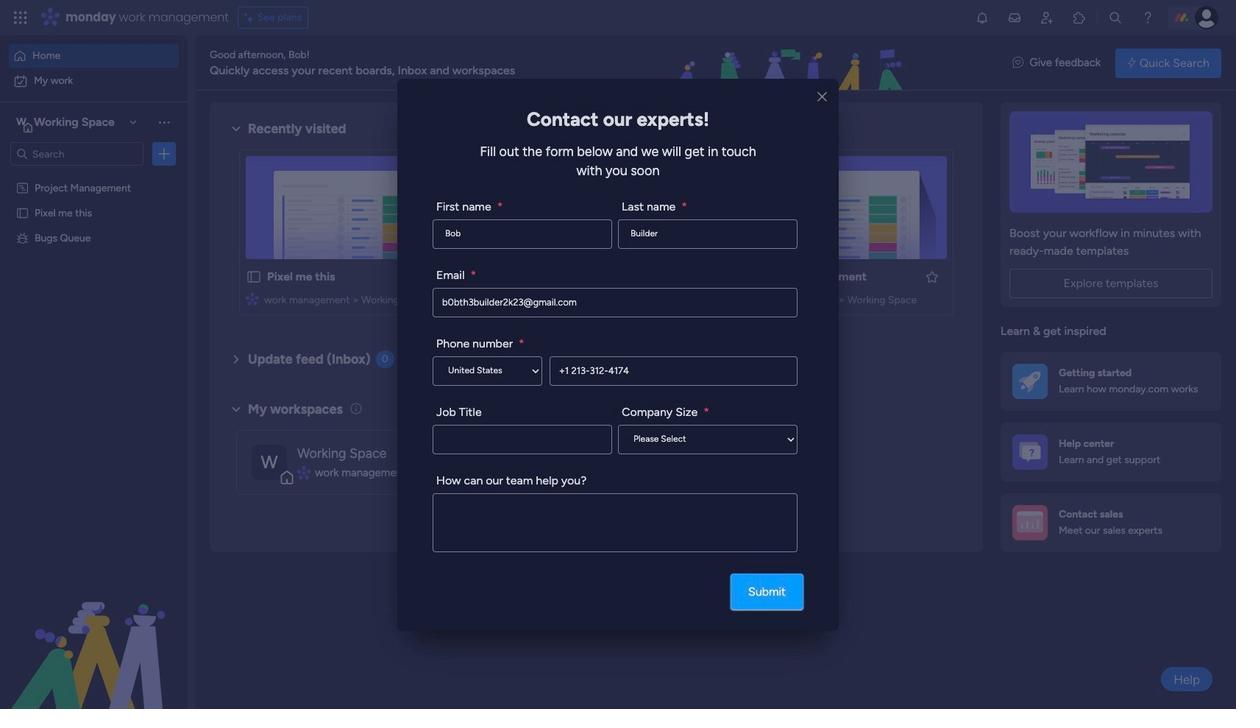 Task type: describe. For each thing, give the bounding box(es) containing it.
2 vertical spatial option
[[0, 174, 188, 177]]

open update feed (inbox) image
[[228, 350, 245, 368]]

update feed image
[[1008, 10, 1023, 25]]

component image for second add to favorites icon from the right
[[246, 292, 259, 305]]

add to favorites image
[[682, 269, 697, 284]]

v2 bolt switch image
[[1128, 55, 1137, 71]]

1 vertical spatial public board image
[[246, 269, 262, 285]]

1 add to favorites image from the left
[[439, 269, 454, 284]]

1 horizontal spatial lottie animation image
[[585, 35, 999, 91]]

0 vertical spatial workspace image
[[14, 114, 29, 130]]

0 element
[[376, 350, 394, 368]]

close recently visited image
[[228, 120, 245, 138]]

templates image image
[[1015, 111, 1209, 213]]

bob builder image
[[1196, 6, 1219, 29]]

0 vertical spatial option
[[9, 44, 179, 68]]

help center element
[[1001, 422, 1222, 481]]

workspace selection element
[[14, 113, 117, 133]]

contact sales element
[[1001, 493, 1222, 552]]

1 vertical spatial option
[[9, 69, 179, 93]]

notifications image
[[976, 10, 990, 25]]

quick search results list box
[[228, 138, 966, 333]]

1 vertical spatial lottie animation image
[[0, 560, 188, 709]]

getting started element
[[1001, 352, 1222, 410]]



Task type: locate. For each thing, give the bounding box(es) containing it.
0 horizontal spatial public board image
[[15, 205, 29, 219]]

2 add to favorites image from the left
[[926, 269, 940, 284]]

1 horizontal spatial workspace image
[[252, 444, 287, 480]]

lottie animation element
[[585, 35, 999, 91], [0, 560, 188, 709]]

0 horizontal spatial lottie animation image
[[0, 560, 188, 709]]

public board image
[[15, 205, 29, 219], [246, 269, 262, 285]]

lottie animation image
[[585, 35, 999, 91], [0, 560, 188, 709]]

1 horizontal spatial public board image
[[246, 269, 262, 285]]

see plans image
[[244, 10, 257, 26]]

None submit
[[731, 574, 804, 610]]

2 public board image from the left
[[732, 269, 749, 285]]

workspace image
[[14, 114, 29, 130], [252, 444, 287, 480]]

1 horizontal spatial add to favorites image
[[926, 269, 940, 284]]

None email field
[[433, 288, 798, 317]]

1 horizontal spatial lottie animation element
[[585, 35, 999, 91]]

0 horizontal spatial public board image
[[489, 269, 505, 285]]

Search in workspace field
[[31, 145, 123, 162]]

select product image
[[13, 10, 28, 25]]

help image
[[1141, 10, 1156, 25]]

close my workspaces image
[[228, 400, 245, 418]]

component image
[[246, 292, 259, 305], [489, 292, 502, 305], [297, 466, 310, 479]]

2 horizontal spatial component image
[[489, 292, 502, 305]]

0 horizontal spatial component image
[[246, 292, 259, 305]]

1 vertical spatial workspace image
[[252, 444, 287, 480]]

invite members image
[[1040, 10, 1055, 25]]

None telephone field
[[550, 356, 798, 385]]

None text field
[[618, 219, 798, 248], [433, 424, 613, 454], [433, 493, 798, 552], [618, 219, 798, 248], [433, 424, 613, 454], [433, 493, 798, 552]]

0 vertical spatial lottie animation element
[[585, 35, 999, 91]]

None text field
[[433, 219, 613, 248]]

0 horizontal spatial lottie animation element
[[0, 560, 188, 709]]

monday marketplace image
[[1073, 10, 1087, 25]]

search everything image
[[1109, 10, 1124, 25]]

option
[[9, 44, 179, 68], [9, 69, 179, 93], [0, 174, 188, 177]]

v2 user feedback image
[[1013, 55, 1024, 71]]

list box
[[0, 172, 188, 449]]

public board image
[[489, 269, 505, 285], [732, 269, 749, 285]]

1 horizontal spatial component image
[[297, 466, 310, 479]]

add to favorites image
[[439, 269, 454, 284], [926, 269, 940, 284]]

dapulse x slim image
[[818, 89, 828, 105]]

1 horizontal spatial public board image
[[732, 269, 749, 285]]

0 horizontal spatial workspace image
[[14, 114, 29, 130]]

0 horizontal spatial add to favorites image
[[439, 269, 454, 284]]

0 vertical spatial lottie animation image
[[585, 35, 999, 91]]

component image for add to favorites image
[[489, 292, 502, 305]]

1 vertical spatial lottie animation element
[[0, 560, 188, 709]]

0 vertical spatial public board image
[[15, 205, 29, 219]]

1 public board image from the left
[[489, 269, 505, 285]]

public board image for add to favorites image
[[489, 269, 505, 285]]

public board image for 2nd add to favorites icon from the left
[[732, 269, 749, 285]]



Task type: vqa. For each thing, say whether or not it's contained in the screenshot.
Monday.Com
no



